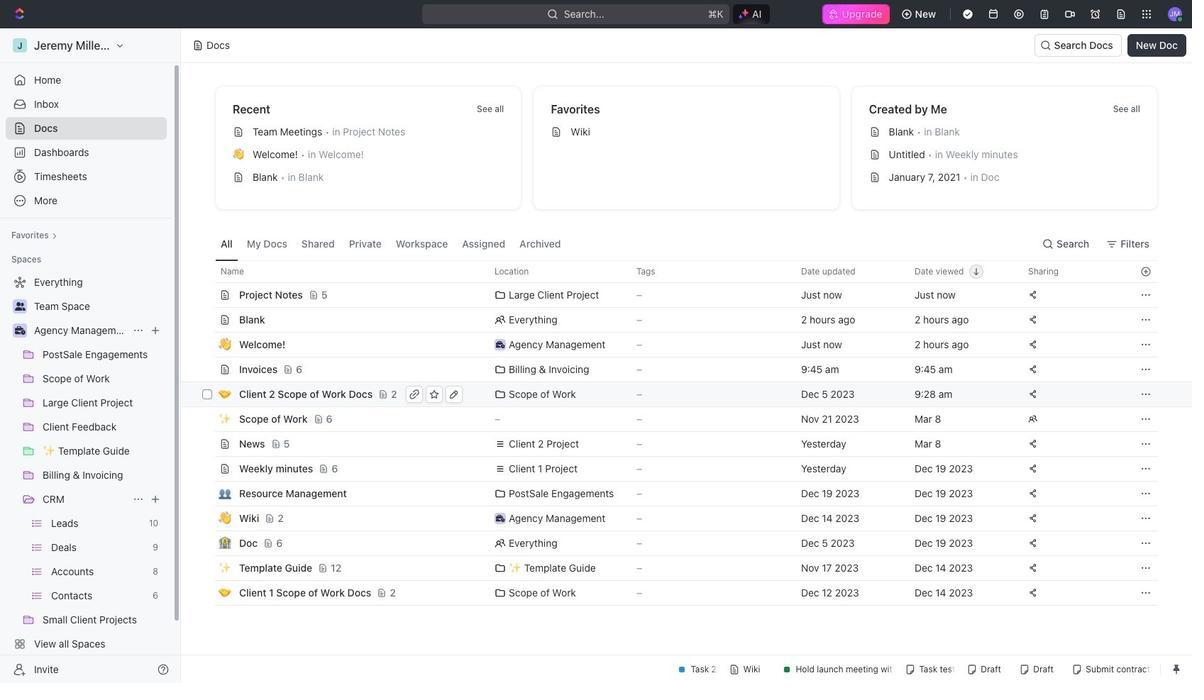 Task type: locate. For each thing, give the bounding box(es) containing it.
0 horizontal spatial business time image
[[15, 327, 25, 335]]

tree inside sidebar navigation
[[6, 271, 167, 680]]

table
[[181, 261, 1193, 606]]

business time image
[[15, 327, 25, 335], [496, 341, 505, 349]]

row
[[199, 261, 1159, 283], [199, 283, 1159, 308], [199, 307, 1159, 333], [199, 332, 1159, 358], [199, 357, 1159, 383], [181, 382, 1193, 408], [199, 407, 1159, 432], [199, 432, 1159, 457], [199, 456, 1159, 482], [199, 481, 1159, 507], [199, 506, 1159, 532], [199, 531, 1159, 557], [199, 556, 1159, 581], [199, 581, 1159, 606]]

sidebar navigation
[[0, 28, 184, 684]]

jeremy miller's workspace, , element
[[13, 38, 27, 53]]

0 vertical spatial business time image
[[15, 327, 25, 335]]

tab list
[[215, 227, 567, 261]]

1 vertical spatial business time image
[[496, 341, 505, 349]]

tree
[[6, 271, 167, 680]]

business time image
[[496, 515, 505, 523]]



Task type: vqa. For each thing, say whether or not it's contained in the screenshot.
Search... text box
no



Task type: describe. For each thing, give the bounding box(es) containing it.
user group image
[[15, 302, 25, 311]]

1 horizontal spatial business time image
[[496, 341, 505, 349]]



